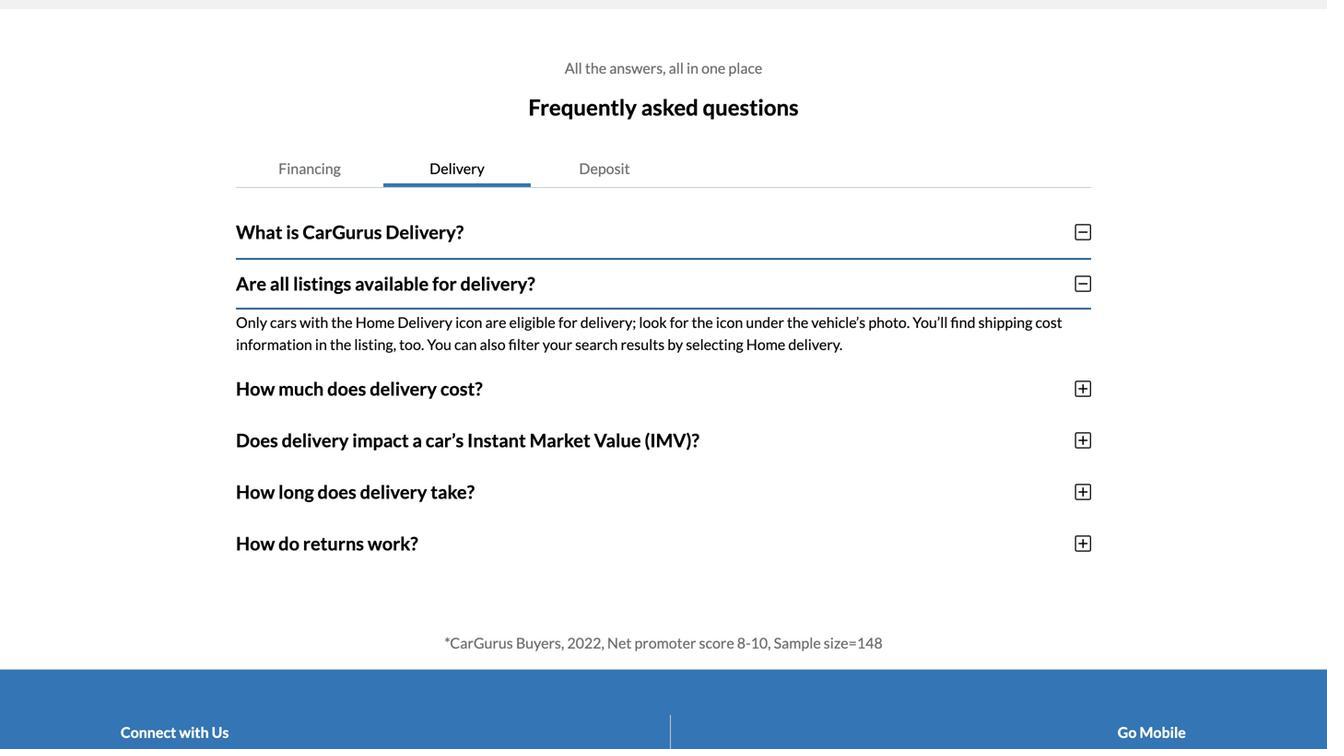 Task type: vqa. For each thing, say whether or not it's contained in the screenshot.
the Delivery inside the tab
yes



Task type: locate. For each thing, give the bounding box(es) containing it.
does right much
[[327, 378, 366, 400]]

promoter
[[635, 634, 696, 652]]

2 how from the top
[[236, 481, 275, 503]]

in right information on the left top of page
[[315, 335, 327, 353]]

plus square image inside how long does delivery take? dropdown button
[[1075, 483, 1091, 501]]

cargurus
[[303, 221, 382, 243]]

3 how from the top
[[236, 533, 275, 555]]

with
[[300, 313, 328, 331], [179, 723, 209, 741]]

how left much
[[236, 378, 275, 400]]

home
[[356, 313, 395, 331], [746, 335, 786, 353]]

2022,
[[567, 634, 604, 652]]

does
[[236, 429, 278, 451]]

(imv)?
[[645, 429, 699, 451]]

score
[[699, 634, 734, 652]]

0 horizontal spatial home
[[356, 313, 395, 331]]

the
[[585, 59, 607, 77], [331, 313, 353, 331], [692, 313, 713, 331], [787, 313, 809, 331], [330, 335, 351, 353]]

all the answers, all in one place
[[565, 59, 763, 77]]

delivery down "too."
[[370, 378, 437, 400]]

listing,
[[354, 335, 396, 353]]

the left listing,
[[330, 335, 351, 353]]

delivery
[[430, 159, 485, 177], [398, 313, 453, 331]]

frequently
[[528, 94, 637, 120]]

plus square image inside how much does delivery cost? dropdown button
[[1075, 380, 1091, 398]]

buyers,
[[516, 634, 564, 652]]

can
[[454, 335, 477, 353]]

vehicle's
[[811, 313, 866, 331]]

1 plus square image from the top
[[1075, 380, 1091, 398]]

in left one
[[687, 59, 699, 77]]

connect
[[121, 723, 176, 741]]

1 horizontal spatial with
[[300, 313, 328, 331]]

1 horizontal spatial in
[[687, 59, 699, 77]]

with left "us"
[[179, 723, 209, 741]]

deposit tab
[[531, 150, 678, 187]]

0 horizontal spatial all
[[270, 273, 290, 295]]

1 horizontal spatial for
[[558, 313, 578, 331]]

1 vertical spatial plus square image
[[1075, 431, 1091, 450]]

work?
[[368, 533, 418, 555]]

1 horizontal spatial all
[[669, 59, 684, 77]]

2 horizontal spatial for
[[670, 313, 689, 331]]

0 horizontal spatial icon
[[455, 313, 482, 331]]

deposit
[[579, 159, 630, 177]]

how left long
[[236, 481, 275, 503]]

1 minus square image from the top
[[1075, 223, 1091, 241]]

how do returns work?
[[236, 533, 418, 555]]

for
[[432, 273, 457, 295], [558, 313, 578, 331], [670, 313, 689, 331]]

answers,
[[609, 59, 666, 77]]

are
[[485, 313, 506, 331]]

1 how from the top
[[236, 378, 275, 400]]

1 vertical spatial does
[[318, 481, 356, 503]]

home down under
[[746, 335, 786, 353]]

0 horizontal spatial in
[[315, 335, 327, 353]]

value
[[594, 429, 641, 451]]

mobile
[[1140, 723, 1186, 741]]

how
[[236, 378, 275, 400], [236, 481, 275, 503], [236, 533, 275, 555]]

2 vertical spatial how
[[236, 533, 275, 555]]

minus square image inside are all listings available for delivery? dropdown button
[[1075, 274, 1091, 293]]

you
[[427, 335, 452, 353]]

for up the your
[[558, 313, 578, 331]]

does for long
[[318, 481, 356, 503]]

*cargurus buyers, 2022, net promoter score 8-10, sample size=148
[[445, 634, 883, 652]]

the right all
[[585, 59, 607, 77]]

1 vertical spatial all
[[270, 273, 290, 295]]

with inside only cars with the home delivery icon are eligible for delivery; look for the icon under the vehicle's photo. you'll find shipping cost information in the listing, too. you can also filter your search results by selecting home delivery.
[[300, 313, 328, 331]]

minus square image
[[1075, 223, 1091, 241], [1075, 274, 1091, 293]]

delivery up delivery?
[[430, 159, 485, 177]]

icon
[[455, 313, 482, 331], [716, 313, 743, 331]]

only
[[236, 313, 267, 331]]

0 vertical spatial home
[[356, 313, 395, 331]]

does right long
[[318, 481, 356, 503]]

1 plus square image from the top
[[1075, 483, 1091, 501]]

all
[[669, 59, 684, 77], [270, 273, 290, 295]]

in
[[687, 59, 699, 77], [315, 335, 327, 353]]

the up selecting
[[692, 313, 713, 331]]

0 vertical spatial all
[[669, 59, 684, 77]]

for up by
[[670, 313, 689, 331]]

2 plus square image from the top
[[1075, 534, 1091, 553]]

how left do
[[236, 533, 275, 555]]

are all listings available for delivery? button
[[236, 258, 1091, 310]]

plus square image inside how do returns work? dropdown button
[[1075, 534, 1091, 553]]

1 vertical spatial with
[[179, 723, 209, 741]]

0 vertical spatial with
[[300, 313, 328, 331]]

is
[[286, 221, 299, 243]]

questions
[[703, 94, 799, 120]]

results
[[621, 335, 665, 353]]

0 vertical spatial minus square image
[[1075, 223, 1091, 241]]

how much does delivery cost?
[[236, 378, 483, 400]]

plus square image for does delivery impact a car's instant market value (imv)?
[[1075, 431, 1091, 450]]

for right available
[[432, 273, 457, 295]]

1 horizontal spatial icon
[[716, 313, 743, 331]]

how for how do returns work?
[[236, 533, 275, 555]]

delivery inside only cars with the home delivery icon are eligible for delivery; look for the icon under the vehicle's photo. you'll find shipping cost information in the listing, too. you can also filter your search results by selecting home delivery.
[[398, 313, 453, 331]]

tab list
[[236, 150, 1091, 188]]

delivery
[[370, 378, 437, 400], [282, 429, 349, 451], [360, 481, 427, 503]]

0 vertical spatial delivery
[[370, 378, 437, 400]]

0 vertical spatial does
[[327, 378, 366, 400]]

does delivery impact a car's instant market value (imv)?
[[236, 429, 699, 451]]

delivery up "too."
[[398, 313, 453, 331]]

delivery?
[[386, 221, 464, 243]]

1 vertical spatial minus square image
[[1075, 274, 1091, 293]]

by
[[668, 335, 683, 353]]

available
[[355, 273, 429, 295]]

plus square image inside does delivery impact a car's instant market value (imv)? dropdown button
[[1075, 431, 1091, 450]]

plus square image
[[1075, 380, 1091, 398], [1075, 431, 1091, 450]]

us
[[212, 723, 229, 741]]

take?
[[431, 481, 475, 503]]

*cargurus
[[445, 634, 513, 652]]

2 minus square image from the top
[[1075, 274, 1091, 293]]

1 vertical spatial how
[[236, 481, 275, 503]]

plus square image
[[1075, 483, 1091, 501], [1075, 534, 1091, 553]]

1 vertical spatial delivery
[[398, 313, 453, 331]]

1 vertical spatial in
[[315, 335, 327, 353]]

delivery for much
[[370, 378, 437, 400]]

0 vertical spatial in
[[687, 59, 699, 77]]

under
[[746, 313, 784, 331]]

delivery up work?
[[360, 481, 427, 503]]

1 vertical spatial plus square image
[[1075, 534, 1091, 553]]

0 vertical spatial plus square image
[[1075, 380, 1091, 398]]

0 vertical spatial plus square image
[[1075, 483, 1091, 501]]

home up listing,
[[356, 313, 395, 331]]

icon up can at the left of page
[[455, 313, 482, 331]]

icon up selecting
[[716, 313, 743, 331]]

does for much
[[327, 378, 366, 400]]

1 horizontal spatial home
[[746, 335, 786, 353]]

all left one
[[669, 59, 684, 77]]

for inside dropdown button
[[432, 273, 457, 295]]

2 vertical spatial delivery
[[360, 481, 427, 503]]

2 plus square image from the top
[[1075, 431, 1091, 450]]

filter
[[509, 335, 540, 353]]

listings
[[293, 273, 351, 295]]

much
[[279, 378, 324, 400]]

does
[[327, 378, 366, 400], [318, 481, 356, 503]]

in inside only cars with the home delivery icon are eligible for delivery; look for the icon under the vehicle's photo. you'll find shipping cost information in the listing, too. you can also filter your search results by selecting home delivery.
[[315, 335, 327, 353]]

a
[[412, 429, 422, 451]]

minus square image inside what is cargurus delivery? dropdown button
[[1075, 223, 1091, 241]]

delivery down much
[[282, 429, 349, 451]]

how much does delivery cost? button
[[236, 363, 1091, 415]]

0 vertical spatial delivery
[[430, 159, 485, 177]]

do
[[279, 533, 300, 555]]

all right are
[[270, 273, 290, 295]]

0 horizontal spatial for
[[432, 273, 457, 295]]

sample
[[774, 634, 821, 652]]

also
[[480, 335, 506, 353]]

with right cars
[[300, 313, 328, 331]]

1 vertical spatial home
[[746, 335, 786, 353]]

0 vertical spatial how
[[236, 378, 275, 400]]



Task type: describe. For each thing, give the bounding box(es) containing it.
what is cargurus delivery?
[[236, 221, 464, 243]]

minus square image for delivery
[[1075, 274, 1091, 293]]

delivery;
[[580, 313, 636, 331]]

you'll
[[913, 313, 948, 331]]

the up delivery. at the right of page
[[787, 313, 809, 331]]

your
[[543, 335, 572, 353]]

delivery inside tab
[[430, 159, 485, 177]]

cars
[[270, 313, 297, 331]]

look
[[639, 313, 667, 331]]

what
[[236, 221, 283, 243]]

all
[[565, 59, 582, 77]]

impact
[[352, 429, 409, 451]]

returns
[[303, 533, 364, 555]]

are
[[236, 273, 266, 295]]

long
[[279, 481, 314, 503]]

search
[[575, 335, 618, 353]]

2 icon from the left
[[716, 313, 743, 331]]

only cars with the home delivery icon are eligible for delivery; look for the icon under the vehicle's photo. you'll find shipping cost information in the listing, too. you can also filter your search results by selecting home delivery.
[[236, 313, 1062, 353]]

10,
[[751, 634, 771, 652]]

minus square image for frequently asked questions
[[1075, 223, 1091, 241]]

how for how long does delivery take?
[[236, 481, 275, 503]]

how for how much does delivery cost?
[[236, 378, 275, 400]]

plus square image for how much does delivery cost?
[[1075, 380, 1091, 398]]

financing
[[278, 159, 341, 177]]

cost?
[[440, 378, 483, 400]]

all inside dropdown button
[[270, 273, 290, 295]]

place
[[729, 59, 763, 77]]

plus square image for how do returns work?
[[1075, 534, 1091, 553]]

size=148
[[824, 634, 883, 652]]

market
[[530, 429, 591, 451]]

how do returns work? button
[[236, 518, 1091, 569]]

are all listings available for delivery?
[[236, 273, 535, 295]]

photo.
[[869, 313, 910, 331]]

delivery?
[[460, 273, 535, 295]]

1 vertical spatial delivery
[[282, 429, 349, 451]]

financing tab
[[236, 150, 383, 187]]

delivery tab
[[383, 150, 531, 187]]

asked
[[641, 94, 698, 120]]

frequently asked questions
[[528, 94, 799, 120]]

one
[[702, 59, 726, 77]]

connect with us
[[121, 723, 229, 741]]

instant
[[467, 429, 526, 451]]

delivery for long
[[360, 481, 427, 503]]

car's
[[426, 429, 464, 451]]

selecting
[[686, 335, 744, 353]]

plus square image for how long does delivery take?
[[1075, 483, 1091, 501]]

8-
[[737, 634, 751, 652]]

go mobile
[[1118, 723, 1186, 741]]

delivery.
[[788, 335, 843, 353]]

cost
[[1035, 313, 1062, 331]]

0 horizontal spatial with
[[179, 723, 209, 741]]

eligible
[[509, 313, 556, 331]]

go
[[1118, 723, 1137, 741]]

the down listings
[[331, 313, 353, 331]]

how long does delivery take? button
[[236, 466, 1091, 518]]

how long does delivery take?
[[236, 481, 475, 503]]

1 icon from the left
[[455, 313, 482, 331]]

what is cargurus delivery? button
[[236, 206, 1091, 258]]

shipping
[[978, 313, 1033, 331]]

too.
[[399, 335, 424, 353]]

find
[[951, 313, 976, 331]]

information
[[236, 335, 312, 353]]

tab list containing financing
[[236, 150, 1091, 188]]

does delivery impact a car's instant market value (imv)? button
[[236, 415, 1091, 466]]

net
[[607, 634, 632, 652]]



